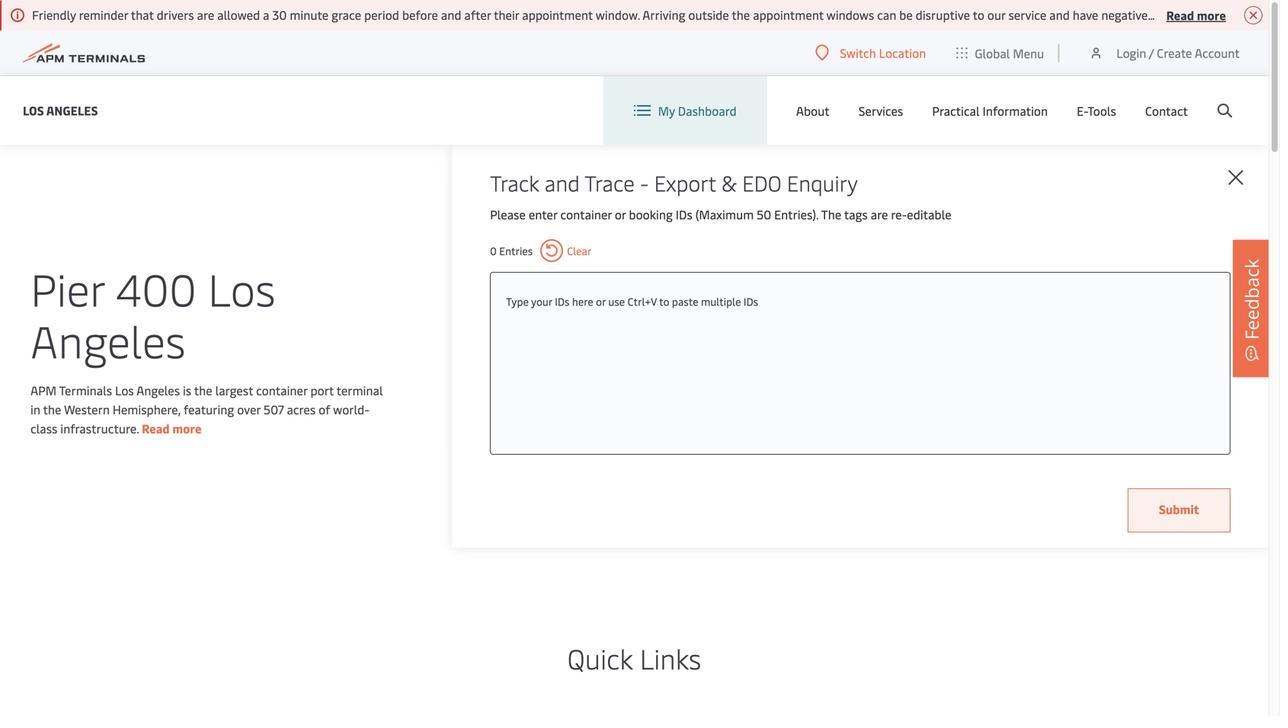 Task type: vqa. For each thing, say whether or not it's contained in the screenshot.
missed
no



Task type: describe. For each thing, give the bounding box(es) containing it.
1 horizontal spatial or
[[615, 206, 626, 223]]

reminder
[[79, 6, 128, 23]]

apm
[[30, 382, 56, 399]]

featuring
[[184, 401, 234, 418]]

2 horizontal spatial and
[[1050, 6, 1070, 23]]

is
[[183, 382, 191, 399]]

about button
[[796, 76, 830, 145]]

-
[[640, 168, 649, 197]]

outside
[[689, 6, 729, 23]]

0 vertical spatial to
[[973, 6, 985, 23]]

contact button
[[1146, 76, 1188, 145]]

use
[[608, 294, 625, 309]]

tags
[[844, 206, 868, 223]]

paste
[[672, 294, 699, 309]]

1 appointment from the left
[[522, 6, 593, 23]]

los angeles link
[[23, 101, 98, 120]]

on
[[1197, 6, 1211, 23]]

class
[[30, 420, 57, 437]]

period
[[364, 6, 399, 23]]

your
[[531, 294, 552, 309]]

tools
[[1088, 102, 1117, 119]]

links
[[640, 640, 701, 677]]

a
[[263, 6, 269, 23]]

la secondary image
[[70, 369, 337, 598]]

friendly
[[32, 6, 76, 23]]

read more link
[[142, 420, 201, 437]]

create
[[1157, 45, 1192, 61]]

hemisphere,
[[113, 401, 181, 418]]

entries).
[[774, 206, 819, 223]]

feedback
[[1240, 259, 1264, 340]]

switch location button
[[816, 44, 926, 61]]

2 drivers from the left
[[1214, 6, 1252, 23]]

global menu
[[975, 45, 1044, 61]]

read more for read more button
[[1167, 7, 1226, 23]]

los for apm terminals los angeles is the largest container port terminal in the western hemisphere, featuring over 507 acres of world- class infrastructure.
[[115, 382, 134, 399]]

0 horizontal spatial the
[[43, 401, 61, 418]]

read for read more button
[[1167, 7, 1195, 23]]

acres
[[287, 401, 316, 418]]

that
[[131, 6, 154, 23]]

0 vertical spatial are
[[197, 6, 214, 23]]

400
[[116, 258, 197, 318]]

allowed
[[217, 6, 260, 23]]

switch location
[[840, 45, 926, 61]]

my dashboard
[[658, 102, 737, 119]]

over
[[237, 401, 261, 418]]

los for pier 400 los angeles
[[208, 258, 276, 318]]

their
[[494, 6, 519, 23]]

2 horizontal spatial ids
[[744, 294, 758, 309]]

practical
[[932, 102, 980, 119]]

terminal
[[337, 382, 383, 399]]

grace
[[332, 6, 361, 23]]

angeles for terminals
[[137, 382, 180, 399]]

(maximum
[[696, 206, 754, 223]]

booking
[[629, 206, 673, 223]]

30
[[272, 6, 287, 23]]

track and trace - export & edo enquiry
[[490, 168, 858, 197]]

clear
[[567, 244, 592, 258]]

quick links
[[567, 640, 701, 677]]

arriving
[[643, 6, 686, 23]]

Type or paste your IDs here text field
[[506, 288, 1215, 316]]

my
[[658, 102, 675, 119]]

western
[[64, 401, 110, 418]]

&
[[722, 168, 737, 197]]

about
[[796, 102, 830, 119]]

re-
[[891, 206, 907, 223]]

apm terminals los angeles is the largest container port terminal in the western hemisphere, featuring over 507 acres of world- class infrastructure.
[[30, 382, 383, 437]]

service
[[1009, 6, 1047, 23]]

0 vertical spatial container
[[561, 206, 612, 223]]

edo
[[742, 168, 782, 197]]

global menu button
[[942, 30, 1060, 76]]

read for read more link
[[142, 420, 170, 437]]

0
[[490, 244, 497, 258]]

window.
[[596, 6, 640, 23]]

submit
[[1159, 501, 1200, 517]]

contact
[[1146, 102, 1188, 119]]

after
[[464, 6, 491, 23]]

/
[[1149, 45, 1154, 61]]

angeles inside "link"
[[46, 102, 98, 119]]

e-tools button
[[1077, 76, 1117, 145]]

quick
[[567, 640, 633, 677]]

entries
[[499, 244, 533, 258]]

multiple
[[701, 294, 741, 309]]

enquiry
[[787, 168, 858, 197]]

1 drivers from the left
[[157, 6, 194, 23]]

negative
[[1102, 6, 1148, 23]]

feedback button
[[1233, 240, 1271, 377]]

the
[[821, 206, 842, 223]]

type your ids here or use ctrl+v to paste multiple ids
[[506, 294, 758, 309]]

50
[[757, 206, 771, 223]]



Task type: locate. For each thing, give the bounding box(es) containing it.
angeles inside pier 400 los angeles
[[30, 310, 186, 370]]

1 vertical spatial are
[[871, 206, 888, 223]]

more for read more button
[[1197, 7, 1226, 23]]

ids right your
[[555, 294, 570, 309]]

read more button
[[1167, 5, 1226, 24]]

1 horizontal spatial ids
[[676, 206, 693, 223]]

more down featuring
[[172, 420, 201, 437]]

before
[[402, 6, 438, 23]]

here
[[572, 294, 594, 309]]

0 horizontal spatial and
[[441, 6, 461, 23]]

ids
[[676, 206, 693, 223], [555, 294, 570, 309], [744, 294, 758, 309]]

read more down hemisphere,
[[142, 420, 201, 437]]

and up enter
[[545, 168, 580, 197]]

2 horizontal spatial los
[[208, 258, 276, 318]]

clear button
[[541, 239, 592, 262]]

1 horizontal spatial and
[[545, 168, 580, 197]]

ids right the multiple
[[744, 294, 758, 309]]

container up 507
[[256, 382, 308, 399]]

1 vertical spatial more
[[172, 420, 201, 437]]

container up clear at top left
[[561, 206, 612, 223]]

infrastructure.
[[60, 420, 139, 437]]

los angeles
[[23, 102, 98, 119]]

angeles
[[46, 102, 98, 119], [30, 310, 186, 370], [137, 382, 180, 399]]

services
[[859, 102, 903, 119]]

read more
[[1167, 7, 1226, 23], [142, 420, 201, 437]]

0 horizontal spatial or
[[596, 294, 606, 309]]

login
[[1117, 45, 1147, 61]]

1 horizontal spatial container
[[561, 206, 612, 223]]

more
[[1197, 7, 1226, 23], [172, 420, 201, 437]]

los inside "apm terminals los angeles is the largest container port terminal in the western hemisphere, featuring over 507 acres of world- class infrastructure."
[[115, 382, 134, 399]]

drivers right that
[[157, 6, 194, 23]]

ids down export
[[676, 206, 693, 223]]

the right 'is'
[[194, 382, 212, 399]]

angeles inside "apm terminals los angeles is the largest container port terminal in the western hemisphere, featuring over 507 acres of world- class infrastructure."
[[137, 382, 180, 399]]

container
[[561, 206, 612, 223], [256, 382, 308, 399]]

global
[[975, 45, 1010, 61]]

read more up login / create account
[[1167, 7, 1226, 23]]

or
[[615, 206, 626, 223], [596, 294, 606, 309]]

in
[[30, 401, 40, 418]]

to left our
[[973, 6, 985, 23]]

enter
[[529, 206, 558, 223]]

0 vertical spatial read more
[[1167, 7, 1226, 23]]

2 vertical spatial los
[[115, 382, 134, 399]]

read left on
[[1167, 7, 1195, 23]]

export
[[654, 168, 716, 197]]

appointment left "windows"
[[753, 6, 824, 23]]

editable
[[907, 206, 952, 223]]

trace
[[585, 168, 635, 197]]

1 vertical spatial container
[[256, 382, 308, 399]]

impacts
[[1151, 6, 1194, 23]]

largest
[[215, 382, 253, 399]]

and left after
[[441, 6, 461, 23]]

to left paste
[[659, 294, 670, 309]]

2 horizontal spatial the
[[732, 6, 750, 23]]

appointment right the their
[[522, 6, 593, 23]]

1 vertical spatial read
[[142, 420, 170, 437]]

are left re-
[[871, 206, 888, 223]]

minute
[[290, 6, 329, 23]]

or left use
[[596, 294, 606, 309]]

2 vertical spatial angeles
[[137, 382, 180, 399]]

more for read more link
[[172, 420, 201, 437]]

0 vertical spatial more
[[1197, 7, 1226, 23]]

submit button
[[1128, 489, 1231, 533]]

world-
[[333, 401, 370, 418]]

1 vertical spatial or
[[596, 294, 606, 309]]

read inside button
[[1167, 7, 1195, 23]]

practical information button
[[932, 76, 1048, 145]]

1 horizontal spatial to
[[973, 6, 985, 23]]

drivers
[[157, 6, 194, 23], [1214, 6, 1252, 23]]

los
[[23, 102, 44, 119], [208, 258, 276, 318], [115, 382, 134, 399]]

0 horizontal spatial appointment
[[522, 6, 593, 23]]

0 horizontal spatial more
[[172, 420, 201, 437]]

e-
[[1077, 102, 1088, 119]]

1 horizontal spatial los
[[115, 382, 134, 399]]

1 vertical spatial to
[[659, 294, 670, 309]]

location
[[879, 45, 926, 61]]

1 horizontal spatial read
[[1167, 7, 1195, 23]]

can
[[877, 6, 897, 23]]

more inside read more button
[[1197, 7, 1226, 23]]

the right outside
[[732, 6, 750, 23]]

or left booking
[[615, 206, 626, 223]]

0 vertical spatial los
[[23, 102, 44, 119]]

track
[[490, 168, 539, 197]]

0 horizontal spatial read more
[[142, 420, 201, 437]]

of
[[319, 401, 330, 418]]

0 horizontal spatial to
[[659, 294, 670, 309]]

account
[[1195, 45, 1240, 61]]

read down hemisphere,
[[142, 420, 170, 437]]

more up account
[[1197, 7, 1226, 23]]

0 horizontal spatial los
[[23, 102, 44, 119]]

0 vertical spatial the
[[732, 6, 750, 23]]

2 appointment from the left
[[753, 6, 824, 23]]

appointment
[[522, 6, 593, 23], [753, 6, 824, 23]]

1 horizontal spatial read more
[[1167, 7, 1226, 23]]

1 vertical spatial los
[[208, 258, 276, 318]]

0 horizontal spatial drivers
[[157, 6, 194, 23]]

0 vertical spatial angeles
[[46, 102, 98, 119]]

1 horizontal spatial appointment
[[753, 6, 824, 23]]

menu
[[1013, 45, 1044, 61]]

type
[[506, 294, 529, 309]]

friendly reminder that drivers are allowed a 30 minute grace period before and after their appointment window. arriving outside the appointment windows can be disruptive to our service and have negative impacts on drivers who 
[[32, 6, 1280, 23]]

who
[[1254, 6, 1278, 23]]

2 vertical spatial the
[[43, 401, 61, 418]]

drivers right on
[[1214, 6, 1252, 23]]

read more for read more link
[[142, 420, 201, 437]]

1 vertical spatial angeles
[[30, 310, 186, 370]]

disruptive
[[916, 6, 970, 23]]

windows
[[827, 6, 874, 23]]

0 horizontal spatial read
[[142, 420, 170, 437]]

0 vertical spatial read
[[1167, 7, 1195, 23]]

login / create account
[[1117, 45, 1240, 61]]

los inside pier 400 los angeles
[[208, 258, 276, 318]]

close alert image
[[1245, 6, 1263, 24]]

practical information
[[932, 102, 1048, 119]]

1 horizontal spatial more
[[1197, 7, 1226, 23]]

0 vertical spatial or
[[615, 206, 626, 223]]

1 vertical spatial read more
[[142, 420, 201, 437]]

be
[[900, 6, 913, 23]]

1 horizontal spatial are
[[871, 206, 888, 223]]

our
[[988, 6, 1006, 23]]

0 horizontal spatial ids
[[555, 294, 570, 309]]

e-tools
[[1077, 102, 1117, 119]]

pier 400 los angeles
[[30, 258, 276, 370]]

1 horizontal spatial the
[[194, 382, 212, 399]]

please enter container or booking ids (maximum 50 entries). the tags are re-editable
[[490, 206, 952, 223]]

0 horizontal spatial container
[[256, 382, 308, 399]]

my dashboard button
[[634, 76, 737, 145]]

1 horizontal spatial drivers
[[1214, 6, 1252, 23]]

angeles for 400
[[30, 310, 186, 370]]

los inside los angeles "link"
[[23, 102, 44, 119]]

switch
[[840, 45, 876, 61]]

0 horizontal spatial are
[[197, 6, 214, 23]]

port
[[311, 382, 334, 399]]

are left allowed
[[197, 6, 214, 23]]

container inside "apm terminals los angeles is the largest container port terminal in the western hemisphere, featuring over 507 acres of world- class infrastructure."
[[256, 382, 308, 399]]

and left "have" on the top of page
[[1050, 6, 1070, 23]]

information
[[983, 102, 1048, 119]]

login / create account link
[[1089, 30, 1240, 75]]

dashboard
[[678, 102, 737, 119]]

have
[[1073, 6, 1099, 23]]

0 entries
[[490, 244, 533, 258]]

the right in
[[43, 401, 61, 418]]

1 vertical spatial the
[[194, 382, 212, 399]]

ctrl+v
[[628, 294, 657, 309]]



